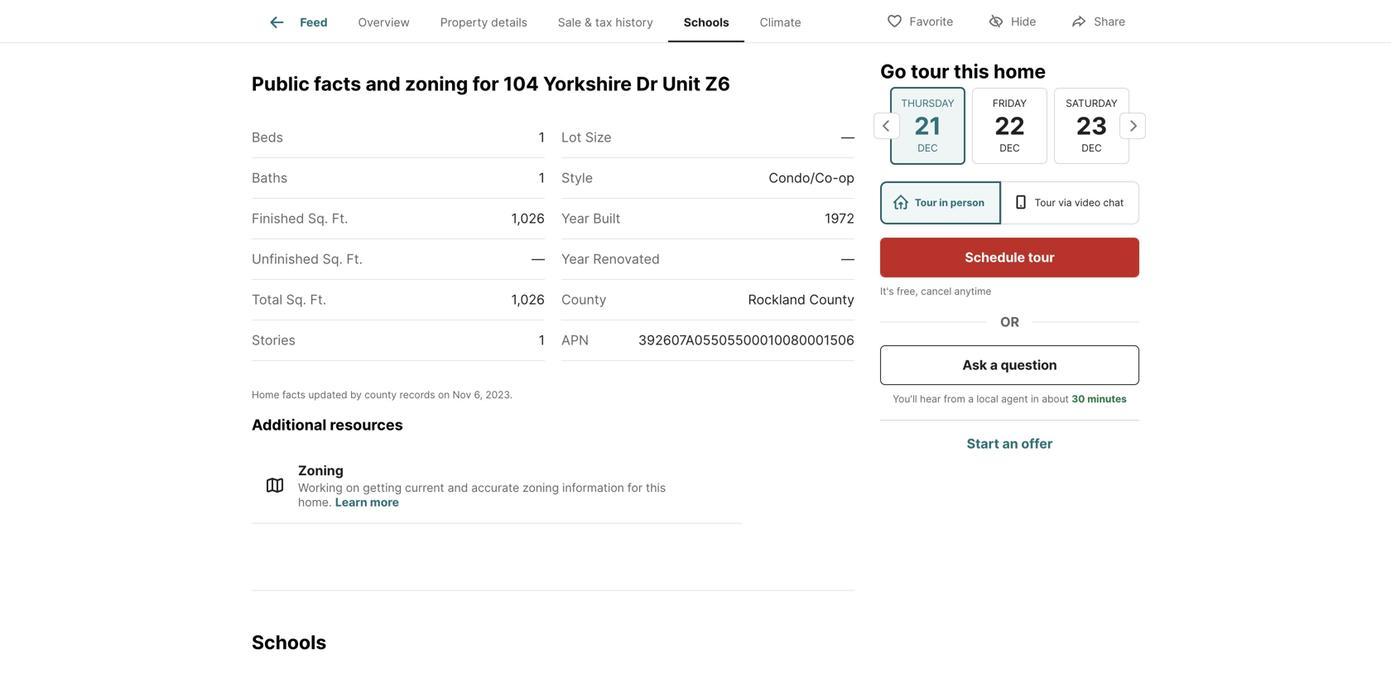 Task type: describe. For each thing, give the bounding box(es) containing it.
2023
[[486, 389, 510, 401]]

resources
[[330, 416, 403, 434]]

public
[[252, 72, 310, 95]]

— for unfinished sq. ft.
[[532, 251, 545, 267]]

getting
[[363, 481, 402, 495]]

30
[[1072, 393, 1086, 405]]

agent
[[1002, 393, 1028, 405]]

rockland county
[[748, 291, 855, 308]]

updated
[[308, 389, 348, 401]]

it's
[[881, 285, 894, 297]]

you'll
[[893, 393, 918, 405]]

saturday
[[1066, 97, 1118, 109]]

video
[[1075, 197, 1101, 209]]

home
[[252, 389, 280, 401]]

more
[[370, 495, 399, 509]]

tour for tour in person
[[915, 197, 937, 209]]

year for year renovated
[[562, 251, 590, 267]]

or
[[1001, 314, 1020, 330]]

stories
[[252, 332, 296, 348]]

overview tab
[[343, 2, 425, 42]]

1,026 for total sq. ft.
[[512, 291, 545, 308]]

tour in person
[[915, 197, 985, 209]]

lot
[[562, 129, 582, 145]]

by
[[350, 389, 362, 401]]

0 horizontal spatial a
[[969, 393, 974, 405]]

2 county from the left
[[810, 291, 855, 308]]

beds
[[252, 129, 283, 145]]

hide button
[[974, 4, 1051, 38]]

facts for updated
[[282, 389, 306, 401]]

share button
[[1057, 4, 1140, 38]]

start an offer link
[[967, 436, 1053, 452]]

on inside "working on getting current and accurate zoning information for this home."
[[346, 481, 360, 495]]

1972
[[825, 210, 855, 226]]

dr
[[636, 72, 658, 95]]

&
[[585, 15, 592, 29]]

sale & tax history
[[558, 15, 654, 29]]

1 for stories
[[539, 332, 545, 348]]

tour via video chat option
[[1001, 181, 1140, 224]]

accurate
[[472, 481, 520, 495]]

property details
[[440, 15, 528, 29]]

sq. for total
[[286, 291, 307, 308]]

feed link
[[267, 12, 328, 32]]

1 county from the left
[[562, 291, 607, 308]]

cancel
[[921, 285, 952, 297]]

— for year renovated
[[842, 251, 855, 267]]

21
[[915, 111, 942, 140]]

property details tab
[[425, 2, 543, 42]]

learn
[[335, 495, 368, 509]]

schedule
[[965, 249, 1026, 265]]

anytime
[[955, 285, 992, 297]]

minutes
[[1088, 393, 1127, 405]]

working on getting current and accurate zoning information for this home.
[[298, 481, 666, 509]]

property
[[440, 15, 488, 29]]

0 horizontal spatial schools
[[252, 631, 327, 654]]

public facts and zoning for 104 yorkshire dr unit z6
[[252, 72, 731, 95]]

style
[[562, 170, 593, 186]]

ask
[[963, 357, 987, 373]]

schools inside the schools tab
[[684, 15, 730, 29]]

go
[[881, 60, 907, 83]]

and inside "working on getting current and accurate zoning information for this home."
[[448, 481, 468, 495]]

baths
[[252, 170, 288, 186]]

list box containing tour in person
[[881, 181, 1140, 224]]

dec for 22
[[1000, 142, 1020, 154]]

friday 22 dec
[[993, 97, 1027, 154]]

104
[[504, 72, 539, 95]]

climate
[[760, 15, 802, 29]]

finished
[[252, 210, 304, 226]]

start
[[967, 436, 1000, 452]]

total
[[252, 291, 283, 308]]

learn more link
[[335, 495, 399, 509]]

share
[[1094, 14, 1126, 29]]

for inside "working on getting current and accurate zoning information for this home."
[[628, 481, 643, 495]]

home.
[[298, 495, 332, 509]]

op
[[839, 170, 855, 186]]

details
[[491, 15, 528, 29]]

1 for beds
[[539, 129, 545, 145]]

a inside button
[[990, 357, 998, 373]]

yorkshire
[[543, 72, 632, 95]]

schedule tour
[[965, 249, 1055, 265]]

additional resources
[[252, 416, 403, 434]]

go tour this home
[[881, 60, 1046, 83]]

current
[[405, 481, 445, 495]]

question
[[1001, 357, 1058, 373]]

1 for baths
[[539, 170, 545, 186]]

0 horizontal spatial zoning
[[405, 72, 468, 95]]

additional
[[252, 416, 327, 434]]

lot size
[[562, 129, 612, 145]]

ft. for finished sq. ft.
[[332, 210, 348, 226]]

zoning
[[298, 462, 344, 479]]

total sq. ft.
[[252, 291, 327, 308]]

hear
[[920, 393, 941, 405]]

unfinished
[[252, 251, 319, 267]]

home facts updated by county records on nov 6, 2023 .
[[252, 389, 513, 401]]

from
[[944, 393, 966, 405]]

friday
[[993, 97, 1027, 109]]



Task type: vqa. For each thing, say whether or not it's contained in the screenshot.
Year associated with Year Built
yes



Task type: locate. For each thing, give the bounding box(es) containing it.
size
[[586, 129, 612, 145]]

this inside "working on getting current and accurate zoning information for this home."
[[646, 481, 666, 495]]

1 vertical spatial for
[[628, 481, 643, 495]]

1 left lot on the left of page
[[539, 129, 545, 145]]

ft. down unfinished sq. ft.
[[310, 291, 327, 308]]

1 horizontal spatial on
[[438, 389, 450, 401]]

1,026 for finished sq. ft.
[[512, 210, 545, 226]]

dec down 23
[[1082, 142, 1102, 154]]

2 1 from the top
[[539, 170, 545, 186]]

0 horizontal spatial and
[[366, 72, 401, 95]]

0 vertical spatial zoning
[[405, 72, 468, 95]]

sq. for unfinished
[[323, 251, 343, 267]]

about
[[1042, 393, 1069, 405]]

1 horizontal spatial county
[[810, 291, 855, 308]]

tour in person option
[[881, 181, 1001, 224]]

sale
[[558, 15, 582, 29]]

0 horizontal spatial facts
[[282, 389, 306, 401]]

1 horizontal spatial facts
[[314, 72, 361, 95]]

1 vertical spatial year
[[562, 251, 590, 267]]

you'll hear from a local agent in about 30 minutes
[[893, 393, 1127, 405]]

tab list containing feed
[[252, 0, 830, 42]]

ask a question
[[963, 357, 1058, 373]]

it's free, cancel anytime
[[881, 285, 992, 297]]

next image
[[1120, 113, 1146, 139]]

None button
[[890, 87, 966, 165], [972, 88, 1048, 164], [1055, 88, 1130, 164], [890, 87, 966, 165], [972, 88, 1048, 164], [1055, 88, 1130, 164]]

for
[[473, 72, 499, 95], [628, 481, 643, 495]]

renovated
[[593, 251, 660, 267]]

year renovated
[[562, 251, 660, 267]]

rockland
[[748, 291, 806, 308]]

1 vertical spatial zoning
[[523, 481, 559, 495]]

0 vertical spatial facts
[[314, 72, 361, 95]]

392607a05505500010080001506
[[639, 332, 855, 348]]

2 tour from the left
[[1035, 197, 1056, 209]]

unfinished sq. ft.
[[252, 251, 363, 267]]

person
[[951, 197, 985, 209]]

county up apn
[[562, 291, 607, 308]]

.
[[510, 389, 513, 401]]

sq. right total
[[286, 291, 307, 308]]

0 horizontal spatial tour
[[915, 197, 937, 209]]

on left nov
[[438, 389, 450, 401]]

list box
[[881, 181, 1140, 224]]

1 horizontal spatial schools
[[684, 15, 730, 29]]

zoning right accurate at the bottom
[[523, 481, 559, 495]]

start an offer
[[967, 436, 1053, 452]]

learn more
[[335, 495, 399, 509]]

0 vertical spatial 1,026
[[512, 210, 545, 226]]

0 vertical spatial and
[[366, 72, 401, 95]]

chat
[[1104, 197, 1124, 209]]

tour for tour via video chat
[[1035, 197, 1056, 209]]

2 vertical spatial 1
[[539, 332, 545, 348]]

tab list
[[252, 0, 830, 42]]

tour right schedule
[[1029, 249, 1055, 265]]

0 horizontal spatial this
[[646, 481, 666, 495]]

previous image
[[874, 113, 900, 139]]

offer
[[1022, 436, 1053, 452]]

year down year built
[[562, 251, 590, 267]]

dec down 21 on the top right of the page
[[918, 142, 938, 154]]

favorite
[[910, 14, 954, 29]]

thursday
[[902, 97, 955, 109]]

county
[[365, 389, 397, 401]]

facts for and
[[314, 72, 361, 95]]

0 horizontal spatial county
[[562, 291, 607, 308]]

a right from
[[969, 393, 974, 405]]

1 year from the top
[[562, 210, 590, 226]]

1 horizontal spatial a
[[990, 357, 998, 373]]

0 vertical spatial a
[[990, 357, 998, 373]]

tour via video chat
[[1035, 197, 1124, 209]]

in right agent
[[1031, 393, 1039, 405]]

facts right "home"
[[282, 389, 306, 401]]

1 tour from the left
[[915, 197, 937, 209]]

6,
[[474, 389, 483, 401]]

1 vertical spatial ft.
[[347, 251, 363, 267]]

0 vertical spatial tour
[[911, 60, 950, 83]]

working
[[298, 481, 343, 495]]

dec inside thursday 21 dec
[[918, 142, 938, 154]]

1 horizontal spatial this
[[954, 60, 990, 83]]

1 dec from the left
[[918, 142, 938, 154]]

history
[[616, 15, 654, 29]]

22
[[995, 111, 1025, 140]]

0 vertical spatial in
[[940, 197, 948, 209]]

0 vertical spatial schools
[[684, 15, 730, 29]]

1 vertical spatial facts
[[282, 389, 306, 401]]

— left previous icon
[[842, 129, 855, 145]]

ask a question button
[[881, 345, 1140, 385]]

— down 1972
[[842, 251, 855, 267]]

built
[[593, 210, 621, 226]]

facts right public
[[314, 72, 361, 95]]

tour left via in the right top of the page
[[1035, 197, 1056, 209]]

home
[[994, 60, 1046, 83]]

1 horizontal spatial tour
[[1029, 249, 1055, 265]]

tour left person
[[915, 197, 937, 209]]

3 dec from the left
[[1082, 142, 1102, 154]]

1 1,026 from the top
[[512, 210, 545, 226]]

schedule tour button
[[881, 238, 1140, 278]]

2 horizontal spatial dec
[[1082, 142, 1102, 154]]

year left built
[[562, 210, 590, 226]]

z6
[[705, 72, 731, 95]]

free,
[[897, 285, 918, 297]]

1 horizontal spatial and
[[448, 481, 468, 495]]

0 horizontal spatial tour
[[911, 60, 950, 83]]

2 dec from the left
[[1000, 142, 1020, 154]]

zoning inside "working on getting current and accurate zoning information for this home."
[[523, 481, 559, 495]]

2 vertical spatial sq.
[[286, 291, 307, 308]]

0 vertical spatial year
[[562, 210, 590, 226]]

1 horizontal spatial for
[[628, 481, 643, 495]]

records
[[400, 389, 435, 401]]

finished sq. ft.
[[252, 210, 348, 226]]

— left the year renovated on the top of the page
[[532, 251, 545, 267]]

3 1 from the top
[[539, 332, 545, 348]]

2 1,026 from the top
[[512, 291, 545, 308]]

1 horizontal spatial tour
[[1035, 197, 1056, 209]]

in left person
[[940, 197, 948, 209]]

1 left apn
[[539, 332, 545, 348]]

1 vertical spatial a
[[969, 393, 974, 405]]

a right ask
[[990, 357, 998, 373]]

1 left style
[[539, 170, 545, 186]]

0 vertical spatial 1
[[539, 129, 545, 145]]

dec down 22
[[1000, 142, 1020, 154]]

apn
[[562, 332, 589, 348]]

and
[[366, 72, 401, 95], [448, 481, 468, 495]]

year for year built
[[562, 210, 590, 226]]

tour for go
[[911, 60, 950, 83]]

dec inside saturday 23 dec
[[1082, 142, 1102, 154]]

sq. right 'finished'
[[308, 210, 328, 226]]

an
[[1003, 436, 1019, 452]]

0 vertical spatial sq.
[[308, 210, 328, 226]]

sq. for finished
[[308, 210, 328, 226]]

condo/co-op
[[769, 170, 855, 186]]

year built
[[562, 210, 621, 226]]

schools tab
[[669, 2, 745, 42]]

local
[[977, 393, 999, 405]]

1 horizontal spatial in
[[1031, 393, 1039, 405]]

0 vertical spatial ft.
[[332, 210, 348, 226]]

tour
[[911, 60, 950, 83], [1029, 249, 1055, 265]]

dec inside "friday 22 dec"
[[1000, 142, 1020, 154]]

0 horizontal spatial in
[[940, 197, 948, 209]]

0 vertical spatial on
[[438, 389, 450, 401]]

23
[[1077, 111, 1108, 140]]

in
[[940, 197, 948, 209], [1031, 393, 1039, 405]]

2 vertical spatial ft.
[[310, 291, 327, 308]]

0 vertical spatial this
[[954, 60, 990, 83]]

condo/co-
[[769, 170, 839, 186]]

tour up thursday
[[911, 60, 950, 83]]

ft. down the finished sq. ft.
[[347, 251, 363, 267]]

in inside tour in person option
[[940, 197, 948, 209]]

sq. right unfinished
[[323, 251, 343, 267]]

0 vertical spatial for
[[473, 72, 499, 95]]

this right information
[[646, 481, 666, 495]]

via
[[1059, 197, 1072, 209]]

hide
[[1012, 14, 1037, 29]]

ft. for unfinished sq. ft.
[[347, 251, 363, 267]]

this left home
[[954, 60, 990, 83]]

tour inside button
[[1029, 249, 1055, 265]]

1 vertical spatial sq.
[[323, 251, 343, 267]]

tax
[[596, 15, 613, 29]]

for right information
[[628, 481, 643, 495]]

— for lot size
[[842, 129, 855, 145]]

1 vertical spatial schools
[[252, 631, 327, 654]]

1 1 from the top
[[539, 129, 545, 145]]

thursday 21 dec
[[902, 97, 955, 154]]

county right the rockland
[[810, 291, 855, 308]]

favorite button
[[873, 4, 968, 38]]

nov
[[453, 389, 471, 401]]

1 vertical spatial 1,026
[[512, 291, 545, 308]]

climate tab
[[745, 2, 817, 42]]

feed
[[300, 15, 328, 29]]

dec for 23
[[1082, 142, 1102, 154]]

2 year from the top
[[562, 251, 590, 267]]

1 horizontal spatial zoning
[[523, 481, 559, 495]]

tour for schedule
[[1029, 249, 1055, 265]]

on up learn
[[346, 481, 360, 495]]

1 vertical spatial tour
[[1029, 249, 1055, 265]]

for left 104 at left
[[473, 72, 499, 95]]

1 vertical spatial on
[[346, 481, 360, 495]]

information
[[562, 481, 624, 495]]

ft. up unfinished sq. ft.
[[332, 210, 348, 226]]

unit
[[663, 72, 701, 95]]

1 horizontal spatial dec
[[1000, 142, 1020, 154]]

facts
[[314, 72, 361, 95], [282, 389, 306, 401]]

overview
[[358, 15, 410, 29]]

1 vertical spatial and
[[448, 481, 468, 495]]

zoning down property
[[405, 72, 468, 95]]

and down overview tab
[[366, 72, 401, 95]]

schools
[[684, 15, 730, 29], [252, 631, 327, 654]]

dec
[[918, 142, 938, 154], [1000, 142, 1020, 154], [1082, 142, 1102, 154]]

1 vertical spatial in
[[1031, 393, 1039, 405]]

0 horizontal spatial for
[[473, 72, 499, 95]]

1 vertical spatial 1
[[539, 170, 545, 186]]

sale & tax history tab
[[543, 2, 669, 42]]

0 horizontal spatial dec
[[918, 142, 938, 154]]

and right the current
[[448, 481, 468, 495]]

ft. for total sq. ft.
[[310, 291, 327, 308]]

0 horizontal spatial on
[[346, 481, 360, 495]]

saturday 23 dec
[[1066, 97, 1118, 154]]

1 vertical spatial this
[[646, 481, 666, 495]]

dec for 21
[[918, 142, 938, 154]]



